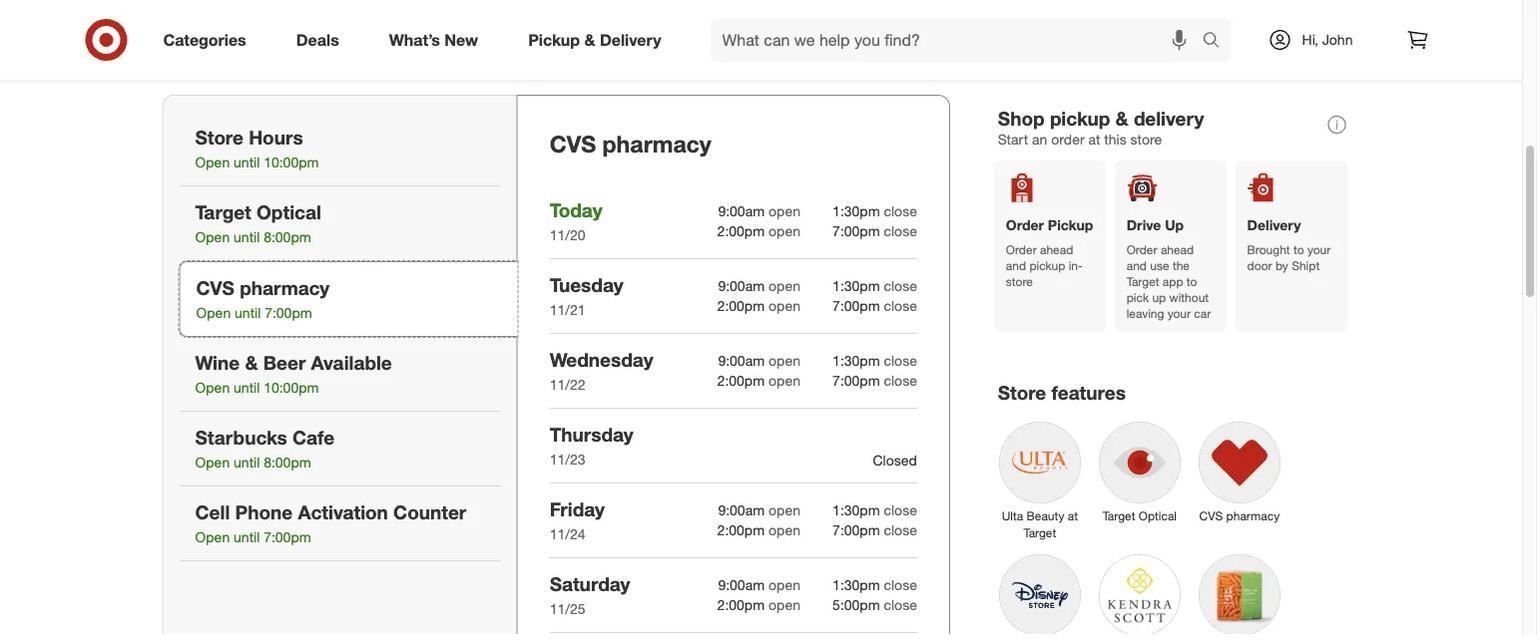 Task type: locate. For each thing, give the bounding box(es) containing it.
optical inside target optical open until 8:00pm
[[257, 201, 321, 224]]

0 horizontal spatial to
[[1187, 274, 1197, 289]]

store left features at the bottom right of the page
[[998, 381, 1046, 404]]

ulta beauty at target link
[[990, 413, 1090, 546]]

0 vertical spatial 10:00pm
[[264, 154, 319, 171]]

9:00am
[[718, 203, 765, 220], [718, 277, 765, 295], [718, 352, 765, 370], [718, 502, 765, 519], [718, 577, 765, 594]]

1 9:00am open from the top
[[718, 203, 801, 220]]

your up shipt
[[1307, 242, 1331, 257]]

& inside the wine & beer available open until 10:00pm
[[245, 351, 258, 374]]

open down wine
[[195, 379, 230, 397]]

2 1:30pm from the top
[[832, 277, 880, 295]]

4 9:00am open from the top
[[718, 502, 801, 519]]

1 2:00pm from the top
[[717, 222, 765, 240]]

open down the cell
[[195, 529, 230, 547]]

cell
[[195, 501, 230, 524]]

5 1:30pm close from the top
[[832, 577, 917, 594]]

until down starbucks
[[234, 454, 260, 472]]

10:00pm inside the wine & beer available open until 10:00pm
[[264, 379, 319, 397]]

until inside store hours open until 10:00pm
[[234, 154, 260, 171]]

7:00pm close
[[832, 222, 917, 240], [832, 297, 917, 315], [832, 372, 917, 390], [832, 522, 917, 539]]

9:00am for today
[[718, 203, 765, 220]]

2:00pm open
[[717, 222, 801, 240], [717, 297, 801, 315], [717, 372, 801, 390], [717, 522, 801, 539], [717, 597, 801, 614]]

and for order
[[1006, 258, 1026, 273]]

store inside shop pickup & delivery start an order at this store
[[1130, 131, 1162, 148]]

pharmacy
[[602, 130, 711, 158], [240, 277, 330, 299], [1226, 509, 1280, 524]]

pickup up in- at the right of the page
[[1048, 217, 1093, 234]]

2 7:00pm close from the top
[[832, 297, 917, 315]]

open inside store hours open until 10:00pm
[[195, 154, 230, 171]]

cvs up wine
[[196, 277, 234, 299]]

target inside target optical open until 8:00pm
[[195, 201, 251, 224]]

cvs pharmacy open until 7:00pm
[[196, 277, 330, 322]]

deals link
[[279, 18, 364, 62]]

7 open from the top
[[769, 502, 801, 519]]

delivery brought to your door by shipt
[[1247, 217, 1331, 273]]

1:30pm close for today
[[832, 203, 917, 220]]

0 vertical spatial cvs pharmacy
[[550, 130, 711, 158]]

1 horizontal spatial delivery
[[1247, 217, 1301, 234]]

open inside the starbucks cafe open until 8:00pm
[[195, 454, 230, 472]]

4 7:00pm close from the top
[[832, 522, 917, 539]]

1 horizontal spatial pharmacy
[[602, 130, 711, 158]]

0 vertical spatial at
[[1088, 131, 1100, 148]]

pickup
[[1050, 107, 1110, 130], [1029, 258, 1065, 273]]

1 vertical spatial cvs pharmacy
[[1199, 509, 1280, 524]]

0 vertical spatial cvs
[[550, 130, 596, 158]]

1 7:00pm close from the top
[[832, 222, 917, 240]]

9:00am for saturday
[[718, 577, 765, 594]]

1:30pm close for saturday
[[832, 577, 917, 594]]

until down the phone
[[234, 529, 260, 547]]

1 vertical spatial store
[[1006, 274, 1033, 289]]

4 2:00pm from the top
[[717, 522, 765, 539]]

pickup right new
[[528, 30, 580, 49]]

1 ahead from the left
[[1040, 242, 1073, 257]]

0 horizontal spatial and
[[1006, 258, 1026, 273]]

1 vertical spatial delivery
[[1247, 217, 1301, 234]]

11/25
[[550, 601, 585, 618]]

5 close from the top
[[884, 352, 917, 370]]

5 9:00am open from the top
[[718, 577, 801, 594]]

shop
[[998, 107, 1045, 130]]

without
[[1169, 290, 1209, 305]]

3 close from the top
[[884, 277, 917, 295]]

0 horizontal spatial &
[[245, 351, 258, 374]]

5 2:00pm open from the top
[[717, 597, 801, 614]]

2 9:00am from the top
[[718, 277, 765, 295]]

shop pickup & delivery start an order at this store
[[998, 107, 1204, 148]]

optical
[[257, 201, 321, 224], [1139, 509, 1177, 524]]

0 horizontal spatial store
[[1006, 274, 1033, 289]]

1 and from the left
[[1006, 258, 1026, 273]]

2 8:00pm from the top
[[264, 454, 311, 472]]

0 vertical spatial optical
[[257, 201, 321, 224]]

3 1:30pm from the top
[[832, 352, 880, 370]]

8:00pm inside target optical open until 8:00pm
[[264, 229, 311, 246]]

4 1:30pm close from the top
[[832, 502, 917, 519]]

wine & beer available open until 10:00pm
[[195, 351, 392, 397]]

wednesday
[[550, 348, 653, 371]]

your
[[1307, 242, 1331, 257], [1167, 306, 1191, 321]]

this
[[1104, 131, 1126, 148]]

& inside "link"
[[584, 30, 595, 49]]

1:30pm close
[[832, 203, 917, 220], [832, 277, 917, 295], [832, 352, 917, 370], [832, 502, 917, 519], [832, 577, 917, 594]]

open inside target optical open until 8:00pm
[[195, 229, 230, 246]]

open down starbucks
[[195, 454, 230, 472]]

delivery inside pickup & delivery "link"
[[600, 30, 661, 49]]

5 9:00am from the top
[[718, 577, 765, 594]]

7:00pm inside cvs pharmacy open until 7:00pm
[[265, 305, 312, 322]]

9:00am for tuesday
[[718, 277, 765, 295]]

1 1:30pm from the top
[[832, 203, 880, 220]]

cvs right target optical
[[1199, 509, 1223, 524]]

starbucks cafe open until 8:00pm
[[195, 426, 335, 472]]

1 vertical spatial pickup
[[1029, 258, 1065, 273]]

and inside "drive up order ahead and use the target app to pick up without leaving your car"
[[1127, 258, 1147, 273]]

0 horizontal spatial your
[[1167, 306, 1191, 321]]

cvs pharmacy
[[550, 130, 711, 158], [1199, 509, 1280, 524]]

3 9:00am from the top
[[718, 352, 765, 370]]

1 horizontal spatial store
[[1130, 131, 1162, 148]]

2 vertical spatial cvs
[[1199, 509, 1223, 524]]

starbucks
[[195, 426, 287, 449]]

2:00pm open for today
[[717, 222, 801, 240]]

1 horizontal spatial &
[[584, 30, 595, 49]]

optical down store hours open until 10:00pm
[[257, 201, 321, 224]]

1 2:00pm open from the top
[[717, 222, 801, 240]]

9 open from the top
[[769, 577, 801, 594]]

3 7:00pm close from the top
[[832, 372, 917, 390]]

close
[[884, 203, 917, 220], [884, 222, 917, 240], [884, 277, 917, 295], [884, 297, 917, 315], [884, 352, 917, 370], [884, 372, 917, 390], [884, 502, 917, 519], [884, 522, 917, 539], [884, 577, 917, 594], [884, 597, 917, 614]]

pickup
[[528, 30, 580, 49], [1048, 217, 1093, 234]]

9:00am open
[[718, 203, 801, 220], [718, 277, 801, 295], [718, 352, 801, 370], [718, 502, 801, 519], [718, 577, 801, 594]]

1 vertical spatial at
[[1068, 509, 1078, 524]]

wine
[[195, 351, 240, 374]]

7:00pm close for friday
[[832, 522, 917, 539]]

until inside the starbucks cafe open until 8:00pm
[[234, 454, 260, 472]]

0 horizontal spatial ahead
[[1040, 242, 1073, 257]]

until inside cvs pharmacy open until 7:00pm
[[235, 305, 261, 322]]

target up pick
[[1127, 274, 1159, 289]]

target down store hours open until 10:00pm
[[195, 201, 251, 224]]

open up wine
[[196, 305, 231, 322]]

until down 'hours'
[[234, 154, 260, 171]]

ahead inside "drive up order ahead and use the target app to pick up without leaving your car"
[[1161, 242, 1194, 257]]

2 9:00am open from the top
[[718, 277, 801, 295]]

1 vertical spatial to
[[1187, 274, 1197, 289]]

2:00pm open for friday
[[717, 522, 801, 539]]

1 horizontal spatial pickup
[[1048, 217, 1093, 234]]

store
[[1130, 131, 1162, 148], [1006, 274, 1033, 289]]

9:00am open for wednesday
[[718, 352, 801, 370]]

store inside store hours open until 10:00pm
[[195, 126, 243, 149]]

shipt
[[1292, 258, 1320, 273]]

the
[[1173, 258, 1190, 273]]

1 horizontal spatial ahead
[[1161, 242, 1194, 257]]

4 2:00pm open from the top
[[717, 522, 801, 539]]

cvs up the today at left
[[550, 130, 596, 158]]

open up cvs pharmacy open until 7:00pm
[[195, 229, 230, 246]]

ulta beauty at target
[[1002, 509, 1078, 541]]

ahead up in- at the right of the page
[[1040, 242, 1073, 257]]

pickup & delivery link
[[511, 18, 686, 62]]

at right beauty
[[1068, 509, 1078, 524]]

ahead for pickup
[[1040, 242, 1073, 257]]

until for store
[[234, 154, 260, 171]]

0 vertical spatial your
[[1307, 242, 1331, 257]]

order
[[1006, 217, 1044, 234], [1006, 242, 1037, 257], [1127, 242, 1157, 257]]

1 horizontal spatial to
[[1293, 242, 1304, 257]]

until inside the wine & beer available open until 10:00pm
[[234, 379, 260, 397]]

2 2:00pm open from the top
[[717, 297, 801, 315]]

0 vertical spatial store
[[1130, 131, 1162, 148]]

1 open from the top
[[769, 203, 801, 220]]

what's new link
[[372, 18, 503, 62]]

2 vertical spatial pharmacy
[[1226, 509, 1280, 524]]

7:00pm
[[832, 222, 880, 240], [832, 297, 880, 315], [265, 305, 312, 322], [832, 372, 880, 390], [832, 522, 880, 539], [264, 529, 311, 547]]

0 horizontal spatial pickup
[[528, 30, 580, 49]]

4 1:30pm from the top
[[832, 502, 880, 519]]

1:30pm close for friday
[[832, 502, 917, 519]]

0 vertical spatial to
[[1293, 242, 1304, 257]]

2 vertical spatial &
[[245, 351, 258, 374]]

1 vertical spatial pharmacy
[[240, 277, 330, 299]]

8:00pm for cafe
[[264, 454, 311, 472]]

9:00am for wednesday
[[718, 352, 765, 370]]

optical left cvs pharmacy link
[[1139, 509, 1177, 524]]

optical for target optical open until 8:00pm
[[257, 201, 321, 224]]

1 vertical spatial store
[[998, 381, 1046, 404]]

1 9:00am from the top
[[718, 203, 765, 220]]

1 10:00pm from the top
[[264, 154, 319, 171]]

& inside shop pickup & delivery start an order at this store
[[1115, 107, 1128, 130]]

2 2:00pm from the top
[[717, 297, 765, 315]]

7:00pm for tuesday
[[832, 297, 880, 315]]

an
[[1032, 131, 1047, 148]]

2 horizontal spatial &
[[1115, 107, 1128, 130]]

0 horizontal spatial pharmacy
[[240, 277, 330, 299]]

1 vertical spatial 8:00pm
[[264, 454, 311, 472]]

0 vertical spatial &
[[584, 30, 595, 49]]

cvs
[[550, 130, 596, 158], [196, 277, 234, 299], [1199, 509, 1223, 524]]

8:00pm
[[264, 229, 311, 246], [264, 454, 311, 472]]

closed
[[873, 452, 917, 469]]

1 horizontal spatial at
[[1088, 131, 1100, 148]]

3 2:00pm from the top
[[717, 372, 765, 390]]

until
[[234, 154, 260, 171], [234, 229, 260, 246], [235, 305, 261, 322], [234, 379, 260, 397], [234, 454, 260, 472], [234, 529, 260, 547]]

until for cvs
[[235, 305, 261, 322]]

10:00pm
[[264, 154, 319, 171], [264, 379, 319, 397]]

3 2:00pm open from the top
[[717, 372, 801, 390]]

your down without
[[1167, 306, 1191, 321]]

until up wine
[[235, 305, 261, 322]]

3 1:30pm close from the top
[[832, 352, 917, 370]]

pharmacy inside cvs pharmacy open until 7:00pm
[[240, 277, 330, 299]]

7:00pm close for today
[[832, 222, 917, 240]]

1 vertical spatial pickup
[[1048, 217, 1093, 234]]

1 horizontal spatial store
[[998, 381, 1046, 404]]

2 and from the left
[[1127, 258, 1147, 273]]

11/21
[[550, 301, 585, 319]]

8:00pm up cvs pharmacy open until 7:00pm
[[264, 229, 311, 246]]

ahead for up
[[1161, 242, 1194, 257]]

available
[[311, 351, 392, 374]]

2 close from the top
[[884, 222, 917, 240]]

1 vertical spatial 10:00pm
[[264, 379, 319, 397]]

0 horizontal spatial optical
[[257, 201, 321, 224]]

until up cvs pharmacy open until 7:00pm
[[234, 229, 260, 246]]

store for store features
[[998, 381, 1046, 404]]

1 horizontal spatial your
[[1307, 242, 1331, 257]]

5 1:30pm from the top
[[832, 577, 880, 594]]

and left in- at the right of the page
[[1006, 258, 1026, 273]]

until inside target optical open until 8:00pm
[[234, 229, 260, 246]]

0 vertical spatial delivery
[[600, 30, 661, 49]]

ahead inside order pickup order ahead and pickup in- store
[[1040, 242, 1073, 257]]

0 vertical spatial pickup
[[528, 30, 580, 49]]

4 9:00am from the top
[[718, 502, 765, 519]]

0 vertical spatial pickup
[[1050, 107, 1110, 130]]

1 vertical spatial your
[[1167, 306, 1191, 321]]

to up shipt
[[1293, 242, 1304, 257]]

thursday
[[550, 423, 633, 446]]

8:00pm down cafe
[[264, 454, 311, 472]]

1:30pm for friday
[[832, 502, 880, 519]]

10:00pm down 'hours'
[[264, 154, 319, 171]]

until down wine
[[234, 379, 260, 397]]

target
[[195, 201, 251, 224], [1127, 274, 1159, 289], [1103, 509, 1135, 524], [1023, 526, 1056, 541]]

at
[[1088, 131, 1100, 148], [1068, 509, 1078, 524]]

new
[[445, 30, 478, 49]]

store left 'hours'
[[195, 126, 243, 149]]

at inside ulta beauty at target
[[1068, 509, 1078, 524]]

8:00pm for optical
[[264, 229, 311, 246]]

order
[[1051, 131, 1085, 148]]

8:00pm inside the starbucks cafe open until 8:00pm
[[264, 454, 311, 472]]

2:00pm open for wednesday
[[717, 372, 801, 390]]

1:30pm close for tuesday
[[832, 277, 917, 295]]

10:00pm down beer
[[264, 379, 319, 397]]

store for store hours open until 10:00pm
[[195, 126, 243, 149]]

open inside cvs pharmacy open until 7:00pm
[[196, 305, 231, 322]]

order for drive up
[[1127, 242, 1157, 257]]

store inside order pickup order ahead and pickup in- store
[[1006, 274, 1033, 289]]

2 1:30pm close from the top
[[832, 277, 917, 295]]

2 10:00pm from the top
[[264, 379, 319, 397]]

1 horizontal spatial cvs
[[550, 130, 596, 158]]

pickup inside shop pickup & delivery start an order at this store
[[1050, 107, 1110, 130]]

pickup inside "link"
[[528, 30, 580, 49]]

1:30pm
[[832, 203, 880, 220], [832, 277, 880, 295], [832, 352, 880, 370], [832, 502, 880, 519], [832, 577, 880, 594]]

pickup up order
[[1050, 107, 1110, 130]]

0 horizontal spatial cvs
[[196, 277, 234, 299]]

9:00am for friday
[[718, 502, 765, 519]]

thursday 11/23
[[550, 423, 633, 469]]

1 horizontal spatial and
[[1127, 258, 1147, 273]]

0 horizontal spatial store
[[195, 126, 243, 149]]

tuesday
[[550, 273, 623, 296]]

until for starbucks
[[234, 454, 260, 472]]

7:00pm close for tuesday
[[832, 297, 917, 315]]

1 horizontal spatial cvs pharmacy
[[1199, 509, 1280, 524]]

open
[[195, 154, 230, 171], [195, 229, 230, 246], [196, 305, 231, 322], [195, 379, 230, 397], [195, 454, 230, 472], [195, 529, 230, 547]]

1 vertical spatial cvs
[[196, 277, 234, 299]]

ahead up the
[[1161, 242, 1194, 257]]

open up target optical open until 8:00pm
[[195, 154, 230, 171]]

2 ahead from the left
[[1161, 242, 1194, 257]]

at left this
[[1088, 131, 1100, 148]]

1 vertical spatial optical
[[1139, 509, 1177, 524]]

ulta
[[1002, 509, 1023, 524]]

0 vertical spatial 8:00pm
[[264, 229, 311, 246]]

0 horizontal spatial at
[[1068, 509, 1078, 524]]

and inside order pickup order ahead and pickup in- store
[[1006, 258, 1026, 273]]

order inside "drive up order ahead and use the target app to pick up without leaving your car"
[[1127, 242, 1157, 257]]

1 1:30pm close from the top
[[832, 203, 917, 220]]

to up without
[[1187, 274, 1197, 289]]

store
[[195, 126, 243, 149], [998, 381, 1046, 404]]

1 horizontal spatial optical
[[1139, 509, 1177, 524]]

store capabilities with hours, vertical tabs tab list
[[162, 95, 518, 636]]

and
[[1006, 258, 1026, 273], [1127, 258, 1147, 273]]

activation
[[298, 501, 388, 524]]

11/24
[[550, 526, 585, 543]]

target down beauty
[[1023, 526, 1056, 541]]

3 9:00am open from the top
[[718, 352, 801, 370]]

1:30pm close for wednesday
[[832, 352, 917, 370]]

& for beer
[[245, 351, 258, 374]]

and left use
[[1127, 258, 1147, 273]]

john
[[1322, 31, 1353, 48]]

to
[[1293, 242, 1304, 257], [1187, 274, 1197, 289]]

1 vertical spatial &
[[1115, 107, 1128, 130]]

phone
[[235, 501, 293, 524]]

0 vertical spatial store
[[195, 126, 243, 149]]

what's new
[[389, 30, 478, 49]]

pickup left in- at the right of the page
[[1029, 258, 1065, 273]]

cvs pharmacy link
[[1190, 413, 1289, 529]]

5 2:00pm from the top
[[717, 597, 765, 614]]

0 horizontal spatial delivery
[[600, 30, 661, 49]]

1 8:00pm from the top
[[264, 229, 311, 246]]



Task type: vqa. For each thing, say whether or not it's contained in the screenshot.
the Registry link
no



Task type: describe. For each thing, give the bounding box(es) containing it.
door
[[1247, 258, 1272, 273]]

today 11/20
[[550, 199, 602, 244]]

open for target optical
[[195, 229, 230, 246]]

pick
[[1127, 290, 1149, 305]]

cell phone activation counter open until 7:00pm
[[195, 501, 466, 547]]

your inside "drive up order ahead and use the target app to pick up without leaving your car"
[[1167, 306, 1191, 321]]

9:00am open for tuesday
[[718, 277, 801, 295]]

2 horizontal spatial cvs
[[1199, 509, 1223, 524]]

target optical link
[[1090, 413, 1190, 529]]

delivery
[[1134, 107, 1204, 130]]

2:00pm for friday
[[717, 522, 765, 539]]

2 open from the top
[[769, 222, 801, 240]]

9:00am open for today
[[718, 203, 801, 220]]

6 open from the top
[[769, 372, 801, 390]]

7:00pm for wednesday
[[832, 372, 880, 390]]

7:00pm close for wednesday
[[832, 372, 917, 390]]

tuesday 11/21
[[550, 273, 623, 319]]

2:00pm open for tuesday
[[717, 297, 801, 315]]

11/23
[[550, 451, 585, 469]]

3 open from the top
[[769, 277, 801, 295]]

today
[[550, 199, 602, 221]]

at inside shop pickup & delivery start an order at this store
[[1088, 131, 1100, 148]]

target right beauty
[[1103, 509, 1135, 524]]

pickup inside order pickup order ahead and pickup in- store
[[1029, 258, 1065, 273]]

pickup inside order pickup order ahead and pickup in- store
[[1048, 217, 1093, 234]]

leaving
[[1127, 306, 1164, 321]]

order for order pickup
[[1006, 242, 1037, 257]]

car
[[1194, 306, 1211, 321]]

features
[[1052, 381, 1126, 404]]

5:00pm
[[832, 597, 880, 614]]

brought
[[1247, 242, 1290, 257]]

1:30pm for wednesday
[[832, 352, 880, 370]]

9:00am open for friday
[[718, 502, 801, 519]]

2:00pm for tuesday
[[717, 297, 765, 315]]

pickup & delivery
[[528, 30, 661, 49]]

optical for target optical
[[1139, 509, 1177, 524]]

& for delivery
[[584, 30, 595, 49]]

4 open from the top
[[769, 297, 801, 315]]

beer
[[263, 351, 306, 374]]

hours
[[249, 126, 303, 149]]

use
[[1150, 258, 1169, 273]]

target optical
[[1103, 509, 1177, 524]]

drive up order ahead and use the target app to pick up without leaving your car
[[1127, 217, 1211, 321]]

0 vertical spatial pharmacy
[[602, 130, 711, 158]]

and for drive
[[1127, 258, 1147, 273]]

5 open from the top
[[769, 352, 801, 370]]

2:00pm for saturday
[[717, 597, 765, 614]]

2:00pm for today
[[717, 222, 765, 240]]

4 close from the top
[[884, 297, 917, 315]]

What can we help you find? suggestions appear below search field
[[710, 18, 1207, 62]]

categories link
[[146, 18, 271, 62]]

saturday
[[550, 573, 630, 596]]

search
[[1193, 32, 1241, 51]]

wednesday 11/22
[[550, 348, 653, 394]]

drive
[[1127, 217, 1161, 234]]

until inside cell phone activation counter open until 7:00pm
[[234, 529, 260, 547]]

8 open from the top
[[769, 522, 801, 539]]

2 horizontal spatial pharmacy
[[1226, 509, 1280, 524]]

categories
[[163, 30, 246, 49]]

5:00pm close
[[832, 597, 917, 614]]

up
[[1165, 217, 1184, 234]]

start
[[998, 131, 1028, 148]]

up
[[1152, 290, 1166, 305]]

7:00pm for friday
[[832, 522, 880, 539]]

open for starbucks cafe
[[195, 454, 230, 472]]

by
[[1276, 258, 1288, 273]]

cafe
[[293, 426, 335, 449]]

10 close from the top
[[884, 597, 917, 614]]

open for cvs pharmacy
[[196, 305, 231, 322]]

7:00pm for today
[[832, 222, 880, 240]]

0 horizontal spatial cvs pharmacy
[[550, 130, 711, 158]]

2:00pm open for saturday
[[717, 597, 801, 614]]

in-
[[1069, 258, 1083, 273]]

to inside "drive up order ahead and use the target app to pick up without leaving your car"
[[1187, 274, 1197, 289]]

8 close from the top
[[884, 522, 917, 539]]

friday
[[550, 498, 605, 521]]

deals
[[296, 30, 339, 49]]

open inside the wine & beer available open until 10:00pm
[[195, 379, 230, 397]]

2:00pm for wednesday
[[717, 372, 765, 390]]

hi, john
[[1302, 31, 1353, 48]]

1 close from the top
[[884, 203, 917, 220]]

6 close from the top
[[884, 372, 917, 390]]

7 close from the top
[[884, 502, 917, 519]]

open inside cell phone activation counter open until 7:00pm
[[195, 529, 230, 547]]

open for store hours
[[195, 154, 230, 171]]

store hours open until 10:00pm
[[195, 126, 319, 171]]

until for target
[[234, 229, 260, 246]]

what's
[[389, 30, 440, 49]]

delivery inside 'delivery brought to your door by shipt'
[[1247, 217, 1301, 234]]

target inside ulta beauty at target
[[1023, 526, 1056, 541]]

11/22
[[550, 376, 585, 394]]

to inside 'delivery brought to your door by shipt'
[[1293, 242, 1304, 257]]

10:00pm inside store hours open until 10:00pm
[[264, 154, 319, 171]]

1:30pm for saturday
[[832, 577, 880, 594]]

your inside 'delivery brought to your door by shipt'
[[1307, 242, 1331, 257]]

beauty
[[1027, 509, 1064, 524]]

counter
[[393, 501, 466, 524]]

7:00pm inside cell phone activation counter open until 7:00pm
[[264, 529, 311, 547]]

11/20
[[550, 227, 585, 244]]

friday 11/24
[[550, 498, 605, 543]]

9 close from the top
[[884, 577, 917, 594]]

store features
[[998, 381, 1126, 404]]

order pickup order ahead and pickup in- store
[[1006, 217, 1093, 289]]

hi,
[[1302, 31, 1318, 48]]

search button
[[1193, 18, 1241, 66]]

cvs inside cvs pharmacy open until 7:00pm
[[196, 277, 234, 299]]

10 open from the top
[[769, 597, 801, 614]]

app
[[1163, 274, 1183, 289]]

9:00am open for saturday
[[718, 577, 801, 594]]

target optical open until 8:00pm
[[195, 201, 321, 246]]

saturday 11/25
[[550, 573, 630, 618]]

1:30pm for today
[[832, 203, 880, 220]]

1:30pm for tuesday
[[832, 277, 880, 295]]

target inside "drive up order ahead and use the target app to pick up without leaving your car"
[[1127, 274, 1159, 289]]



